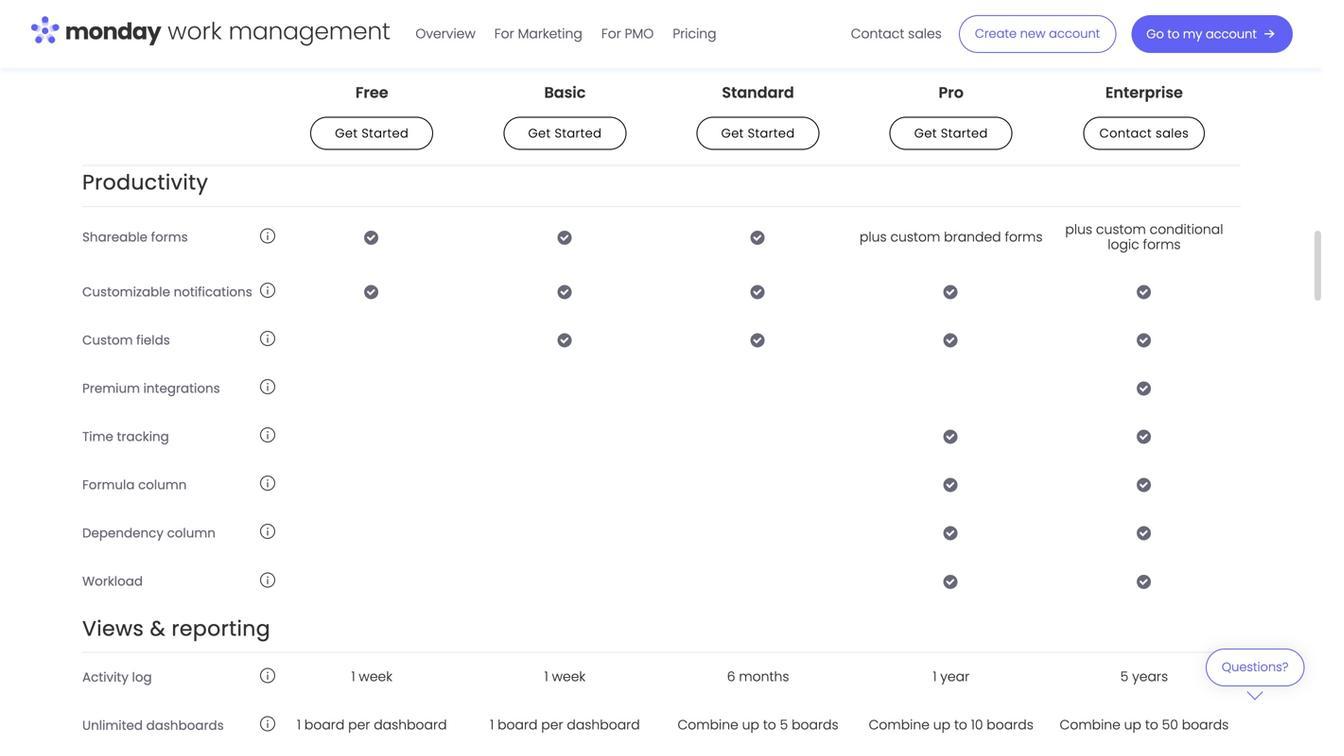 Task type: locate. For each thing, give the bounding box(es) containing it.
contact sales
[[851, 25, 942, 43], [1100, 125, 1189, 142]]

pro
[[939, 82, 964, 103]]

4 info copy image from the top
[[260, 524, 275, 539]]

1 horizontal spatial week
[[552, 668, 586, 686]]

up
[[742, 716, 760, 735], [934, 716, 951, 735], [1125, 716, 1142, 735]]

plus for plus custom conditional logic forms
[[1066, 220, 1093, 239]]

2 horizontal spatial combine
[[1060, 716, 1121, 735]]

5 info copy image from the top
[[260, 573, 275, 588]]

combine left 10
[[869, 716, 930, 735]]

1 info copy image from the top
[[260, 228, 275, 244]]

up for 5
[[742, 716, 760, 735]]

0 horizontal spatial 1 week
[[351, 668, 393, 686]]

4 started from the left
[[941, 125, 988, 142]]

3 info copy image from the top
[[260, 476, 275, 491]]

forms
[[1005, 228, 1043, 246], [151, 229, 188, 246], [1143, 236, 1181, 254]]

5 left years
[[1121, 668, 1129, 686]]

6 months
[[727, 668, 789, 686]]

get for free
[[335, 125, 358, 142]]

4 info copy image from the top
[[260, 428, 275, 443]]

4 guests billed as 1 seat
[[682, 126, 835, 144]]

1 horizontal spatial custom
[[1096, 220, 1146, 239]]

3 started from the left
[[748, 125, 795, 142]]

board
[[305, 716, 345, 735], [498, 716, 538, 735]]

0 horizontal spatial dashboard
[[374, 716, 447, 735]]

info copy image
[[260, 30, 275, 45], [260, 331, 275, 346], [260, 476, 275, 491], [260, 524, 275, 539], [260, 573, 275, 588], [260, 668, 275, 684], [260, 717, 275, 732]]

get started button
[[311, 117, 434, 150], [504, 117, 627, 150], [697, 117, 820, 150], [890, 117, 1013, 150]]

for pmo
[[602, 25, 654, 43]]

1 horizontal spatial combine
[[869, 716, 930, 735]]

5 down months
[[780, 716, 788, 735]]

to down months
[[763, 716, 777, 735]]

0 horizontal spatial contact
[[851, 25, 905, 43]]

section
[[139, 30, 186, 48]]

create
[[975, 25, 1017, 42]]

get started button down standard
[[697, 117, 820, 150]]

2 info copy image from the top
[[260, 283, 275, 298]]

2 combine from the left
[[869, 716, 930, 735]]

1 horizontal spatial up
[[934, 716, 951, 735]]

3 combine from the left
[[1060, 716, 1121, 735]]

contact sales button up pro at the right top
[[842, 19, 952, 49]]

up left 10
[[934, 716, 951, 735]]

0 horizontal spatial per
[[348, 716, 370, 735]]

1 horizontal spatial 1 week
[[545, 668, 586, 686]]

info copy image for tracking
[[260, 428, 275, 443]]

1 horizontal spatial for
[[602, 25, 621, 43]]

premium
[[82, 380, 140, 397]]

productivity
[[82, 168, 208, 197]]

to inside button
[[1168, 26, 1180, 43]]

seat
[[806, 126, 835, 144]]

started for pro
[[941, 125, 988, 142]]

1 get started from the left
[[335, 125, 409, 142]]

1 year
[[933, 668, 970, 686]]

2 for from the left
[[602, 25, 621, 43]]

for left pmo
[[602, 25, 621, 43]]

1 info copy image from the top
[[260, 30, 275, 45]]

1 week from the left
[[359, 668, 393, 686]]

get started for pro
[[915, 125, 988, 142]]

1 horizontal spatial board
[[498, 716, 538, 735]]

2 get from the left
[[528, 125, 551, 142]]

info copy image
[[260, 228, 275, 244], [260, 283, 275, 298], [260, 380, 275, 395], [260, 428, 275, 443]]

guests
[[693, 126, 737, 144]]

custom for branded
[[891, 228, 941, 246]]

combine down 6
[[678, 716, 739, 735]]

1 horizontal spatial contact
[[1100, 125, 1152, 142]]

sales up pro at the right top
[[908, 25, 942, 43]]

0 horizontal spatial for
[[495, 25, 514, 43]]

&
[[150, 614, 166, 643]]

4 get started button from the left
[[890, 117, 1013, 150]]

contact inside main element
[[851, 25, 905, 43]]

for left marketing
[[495, 25, 514, 43]]

plus custom branded forms
[[860, 228, 1043, 246]]

up down "6 months"
[[742, 716, 760, 735]]

get started button for standard
[[697, 117, 820, 150]]

logic
[[1108, 236, 1140, 254]]

time
[[82, 428, 113, 446]]

1 horizontal spatial per
[[541, 716, 563, 735]]

0 vertical spatial contact
[[851, 25, 905, 43]]

get started button down basic
[[504, 117, 627, 150]]

1 board per dashboard
[[297, 716, 447, 735], [490, 716, 640, 735]]

combine for combine up to 50 boards
[[1060, 716, 1121, 735]]

2 horizontal spatial boards
[[1182, 716, 1229, 735]]

custom left conditional at the right top
[[1096, 220, 1146, 239]]

started down standard
[[748, 125, 795, 142]]

0 horizontal spatial account
[[1049, 25, 1101, 42]]

4
[[682, 126, 690, 144]]

1 1 week from the left
[[351, 668, 393, 686]]

1 started from the left
[[362, 125, 409, 142]]

1 get from the left
[[335, 125, 358, 142]]

shareable forms
[[82, 229, 188, 246]]

1 vertical spatial column
[[167, 525, 216, 542]]

0 vertical spatial contact sales button
[[842, 19, 952, 49]]

0 horizontal spatial board
[[305, 716, 345, 735]]

4 get started from the left
[[915, 125, 988, 142]]

1 horizontal spatial dashboard
[[567, 716, 640, 735]]

started for standard
[[748, 125, 795, 142]]

3 info copy image from the top
[[260, 380, 275, 395]]

for pmo link
[[592, 19, 664, 49]]

1 horizontal spatial sales
[[1156, 125, 1189, 142]]

2 info copy image from the top
[[260, 331, 275, 346]]

up left 50
[[1125, 716, 1142, 735]]

0 vertical spatial 5
[[1121, 668, 1129, 686]]

1 board from the left
[[305, 716, 345, 735]]

log
[[132, 669, 152, 686]]

combine down 5 years
[[1060, 716, 1121, 735]]

3 up from the left
[[1125, 716, 1142, 735]]

1 horizontal spatial plus
[[1066, 220, 1093, 239]]

up for 50
[[1125, 716, 1142, 735]]

to right go
[[1168, 26, 1180, 43]]

1 horizontal spatial 1 board per dashboard
[[490, 716, 640, 735]]

sales
[[908, 25, 942, 43], [1156, 125, 1189, 142]]

1 dashboard from the left
[[374, 716, 447, 735]]

2 started from the left
[[555, 125, 602, 142]]

2 get started from the left
[[528, 125, 602, 142]]

0 horizontal spatial 1 board per dashboard
[[297, 716, 447, 735]]

started
[[362, 125, 409, 142], [555, 125, 602, 142], [748, 125, 795, 142], [941, 125, 988, 142]]

custom for conditional
[[1096, 220, 1146, 239]]

time tracking
[[82, 428, 169, 446]]

1 horizontal spatial 5
[[1121, 668, 1129, 686]]

1 horizontal spatial contact sales
[[1100, 125, 1189, 142]]

forms up customizable notifications
[[151, 229, 188, 246]]

1 for from the left
[[495, 25, 514, 43]]

week
[[359, 668, 393, 686], [552, 668, 586, 686]]

dashboard
[[374, 716, 447, 735], [567, 716, 640, 735]]

account
[[1049, 25, 1101, 42], [1206, 26, 1257, 43]]

0 vertical spatial sales
[[908, 25, 942, 43]]

0 horizontal spatial sales
[[908, 25, 942, 43]]

5 years
[[1121, 668, 1169, 686]]

1 boards from the left
[[792, 716, 839, 735]]

2 boards from the left
[[987, 716, 1034, 735]]

column up dependency column
[[138, 476, 187, 494]]

info copy image for unlimited dashboards
[[260, 717, 275, 732]]

per
[[348, 716, 370, 735], [541, 716, 563, 735]]

info copy image for dependency column
[[260, 524, 275, 539]]

branded
[[944, 228, 1002, 246]]

info copy image for activity log
[[260, 668, 275, 684]]

for
[[495, 25, 514, 43], [602, 25, 621, 43]]

column for formula column
[[138, 476, 187, 494]]

reporting
[[172, 614, 271, 643]]

contact sales button down "enterprise"
[[1084, 117, 1205, 150]]

get started down basic
[[528, 125, 602, 142]]

plus
[[1066, 220, 1093, 239], [860, 228, 887, 246]]

0 horizontal spatial custom
[[891, 228, 941, 246]]

to left 10
[[955, 716, 968, 735]]

2 week from the left
[[552, 668, 586, 686]]

free
[[356, 82, 388, 103]]

contact sales inside main element
[[851, 25, 942, 43]]

get started button for pro
[[890, 117, 1013, 150]]

up for 10
[[934, 716, 951, 735]]

2 up from the left
[[934, 716, 951, 735]]

0 horizontal spatial plus
[[860, 228, 887, 246]]

started down basic
[[555, 125, 602, 142]]

1 up from the left
[[742, 716, 760, 735]]

forms right branded
[[1005, 228, 1043, 246]]

year
[[941, 668, 970, 686]]

months
[[739, 668, 789, 686]]

pricing check image
[[364, 31, 380, 46], [558, 31, 573, 46], [1137, 31, 1152, 46], [1137, 80, 1152, 95], [944, 128, 959, 143], [1137, 128, 1152, 143], [558, 230, 573, 245], [558, 284, 573, 300], [944, 284, 959, 300], [751, 333, 766, 348], [944, 429, 959, 444], [944, 477, 959, 493], [1137, 477, 1152, 493]]

sales inside main element
[[908, 25, 942, 43]]

updates section
[[82, 30, 186, 48]]

3 boards from the left
[[1182, 716, 1229, 735]]

contact sales up pro at the right top
[[851, 25, 942, 43]]

customizable notifications
[[82, 283, 252, 301]]

account right new
[[1049, 25, 1101, 42]]

updates
[[82, 30, 136, 48]]

contact sales button
[[842, 19, 952, 49], [1084, 117, 1205, 150]]

1 horizontal spatial boards
[[987, 716, 1034, 735]]

info copy image for integrations
[[260, 380, 275, 395]]

10
[[971, 716, 983, 735]]

get started button for basic
[[504, 117, 627, 150]]

column for dependency column
[[167, 525, 216, 542]]

pmo
[[625, 25, 654, 43]]

3 get started button from the left
[[697, 117, 820, 150]]

combine
[[678, 716, 739, 735], [869, 716, 930, 735], [1060, 716, 1121, 735]]

to
[[1168, 26, 1180, 43], [763, 716, 777, 735], [955, 716, 968, 735], [1146, 716, 1159, 735]]

1 combine from the left
[[678, 716, 739, 735]]

custom
[[1096, 220, 1146, 239], [891, 228, 941, 246]]

as
[[780, 126, 795, 144]]

customizable
[[82, 283, 170, 301]]

create new account
[[975, 25, 1101, 42]]

0 horizontal spatial up
[[742, 716, 760, 735]]

premium integrations
[[82, 380, 220, 397]]

0 horizontal spatial combine
[[678, 716, 739, 735]]

pricing check image
[[944, 31, 959, 46], [751, 80, 766, 95], [944, 80, 959, 95], [364, 230, 380, 245], [751, 230, 766, 245], [364, 284, 380, 300], [751, 284, 766, 300], [1137, 284, 1152, 300], [558, 333, 573, 348], [944, 333, 959, 348], [1137, 333, 1152, 348], [1137, 381, 1152, 396], [1137, 429, 1152, 444], [944, 526, 959, 541], [1137, 526, 1152, 541], [944, 574, 959, 589], [1137, 574, 1152, 589]]

0 horizontal spatial 5
[[780, 716, 788, 735]]

column right dependency
[[167, 525, 216, 542]]

7 info copy image from the top
[[260, 717, 275, 732]]

plus inside plus custom conditional logic forms
[[1066, 220, 1093, 239]]

contact
[[851, 25, 905, 43], [1100, 125, 1152, 142]]

2 horizontal spatial up
[[1125, 716, 1142, 735]]

info copy image for formula column
[[260, 476, 275, 491]]

get started button down free
[[311, 117, 434, 150]]

integrations
[[143, 380, 220, 397]]

1 horizontal spatial contact sales button
[[1084, 117, 1205, 150]]

1 vertical spatial sales
[[1156, 125, 1189, 142]]

standard
[[722, 82, 794, 103]]

0 horizontal spatial boards
[[792, 716, 839, 735]]

get
[[335, 125, 358, 142], [528, 125, 551, 142], [722, 125, 744, 142], [915, 125, 937, 142]]

1 week
[[351, 668, 393, 686], [545, 668, 586, 686]]

custom fields
[[82, 331, 170, 349]]

1 get started button from the left
[[311, 117, 434, 150]]

get started down free
[[335, 125, 409, 142]]

custom inside plus custom conditional logic forms
[[1096, 220, 1146, 239]]

0 vertical spatial column
[[138, 476, 187, 494]]

2 get started button from the left
[[504, 117, 627, 150]]

get started button down pro at the right top
[[890, 117, 1013, 150]]

account right my
[[1206, 26, 1257, 43]]

info copy image for workload
[[260, 573, 275, 588]]

enterprise
[[1106, 82, 1183, 103]]

to left 50
[[1146, 716, 1159, 735]]

started for free
[[362, 125, 409, 142]]

0 horizontal spatial week
[[359, 668, 393, 686]]

questions?
[[1222, 659, 1289, 676]]

1 vertical spatial 5
[[780, 716, 788, 735]]

get started down pro at the right top
[[915, 125, 988, 142]]

1
[[799, 126, 803, 144], [351, 668, 355, 686], [545, 668, 549, 686], [933, 668, 937, 686], [297, 716, 301, 735], [490, 716, 494, 735]]

3 get started from the left
[[722, 125, 795, 142]]

formula column
[[82, 476, 187, 494]]

contact sales down "enterprise"
[[1100, 125, 1189, 142]]

get started down standard
[[722, 125, 795, 142]]

my
[[1183, 26, 1203, 43]]

2 horizontal spatial forms
[[1143, 236, 1181, 254]]

plus for plus custom branded forms
[[860, 228, 887, 246]]

custom left branded
[[891, 228, 941, 246]]

started down pro at the right top
[[941, 125, 988, 142]]

1 vertical spatial contact sales button
[[1084, 117, 1205, 150]]

6 info copy image from the top
[[260, 668, 275, 684]]

shareable
[[82, 229, 148, 246]]

go
[[1147, 26, 1164, 43]]

forms right logic
[[1143, 236, 1181, 254]]

1 1 board per dashboard from the left
[[297, 716, 447, 735]]

0 horizontal spatial contact sales
[[851, 25, 942, 43]]

5
[[1121, 668, 1129, 686], [780, 716, 788, 735]]

0 vertical spatial contact sales
[[851, 25, 942, 43]]

get started
[[335, 125, 409, 142], [528, 125, 602, 142], [722, 125, 795, 142], [915, 125, 988, 142]]

3 get from the left
[[722, 125, 744, 142]]

unlimited
[[82, 717, 143, 735]]

started down free
[[362, 125, 409, 142]]

4 get from the left
[[915, 125, 937, 142]]

sales down "enterprise"
[[1156, 125, 1189, 142]]



Task type: describe. For each thing, give the bounding box(es) containing it.
marketing
[[518, 25, 583, 43]]

overview
[[416, 25, 476, 43]]

combine up to 5 boards
[[678, 716, 839, 735]]

2 per from the left
[[541, 716, 563, 735]]

2 dashboard from the left
[[567, 716, 640, 735]]

views
[[82, 614, 144, 643]]

get started for basic
[[528, 125, 602, 142]]

monday.com work management image
[[30, 12, 391, 52]]

basic
[[544, 82, 586, 103]]

forms inside plus custom conditional logic forms
[[1143, 236, 1181, 254]]

boards for combine up to 5 boards
[[792, 716, 839, 735]]

1 horizontal spatial account
[[1206, 26, 1257, 43]]

pricing link
[[664, 19, 726, 49]]

2 1 week from the left
[[545, 668, 586, 686]]

activity
[[82, 669, 129, 686]]

views & reporting
[[82, 614, 271, 643]]

2 1 board per dashboard from the left
[[490, 716, 640, 735]]

1 per from the left
[[348, 716, 370, 735]]

for marketing
[[495, 25, 583, 43]]

overview link
[[406, 19, 485, 49]]

1 vertical spatial contact sales
[[1100, 125, 1189, 142]]

plus custom conditional logic forms
[[1066, 220, 1224, 254]]

workload
[[82, 573, 143, 590]]

info copy image for notifications
[[260, 283, 275, 298]]

combine up to 10 boards
[[869, 716, 1034, 735]]

create new account button
[[959, 15, 1117, 53]]

dependency
[[82, 525, 164, 542]]

notifications
[[174, 283, 252, 301]]

for for for pmo
[[602, 25, 621, 43]]

0 horizontal spatial forms
[[151, 229, 188, 246]]

started for basic
[[555, 125, 602, 142]]

for marketing link
[[485, 19, 592, 49]]

go to my account
[[1147, 26, 1257, 43]]

info copy image for forms
[[260, 228, 275, 244]]

get started for standard
[[722, 125, 795, 142]]

get for pro
[[915, 125, 937, 142]]

boards for combine up to 50 boards
[[1182, 716, 1229, 735]]

2 board from the left
[[498, 716, 538, 735]]

dependency column
[[82, 525, 216, 542]]

unlimited dashboards
[[82, 717, 224, 735]]

info copy image for updates section
[[260, 30, 275, 45]]

for for for marketing
[[495, 25, 514, 43]]

main element
[[406, 0, 1293, 68]]

to for combine up to 50 boards
[[1146, 716, 1159, 735]]

to for combine up to 5 boards
[[763, 716, 777, 735]]

6
[[727, 668, 736, 686]]

dashboards
[[146, 717, 224, 735]]

combine up to 50 boards
[[1060, 716, 1229, 735]]

questions? button
[[1206, 649, 1305, 701]]

fields
[[136, 331, 170, 349]]

1 horizontal spatial forms
[[1005, 228, 1043, 246]]

get for standard
[[722, 125, 744, 142]]

get for basic
[[528, 125, 551, 142]]

combine for combine up to 5 boards
[[678, 716, 739, 735]]

billed
[[741, 126, 776, 144]]

boards for combine up to 10 boards
[[987, 716, 1034, 735]]

0 horizontal spatial contact sales button
[[842, 19, 952, 49]]

1 vertical spatial contact
[[1100, 125, 1152, 142]]

custom
[[82, 331, 133, 349]]

activity log
[[82, 669, 152, 686]]

years
[[1133, 668, 1169, 686]]

go to my account button
[[1132, 15, 1293, 53]]

get started button for free
[[311, 117, 434, 150]]

new
[[1021, 25, 1046, 42]]

combine for combine up to 10 boards
[[869, 716, 930, 735]]

to for combine up to 10 boards
[[955, 716, 968, 735]]

50
[[1162, 716, 1179, 735]]

pricing
[[673, 25, 717, 43]]

info copy image for custom fields
[[260, 331, 275, 346]]

conditional
[[1150, 220, 1224, 239]]

formula
[[82, 476, 135, 494]]

get started for free
[[335, 125, 409, 142]]

tracking
[[117, 428, 169, 446]]



Task type: vqa. For each thing, say whether or not it's contained in the screenshot.


